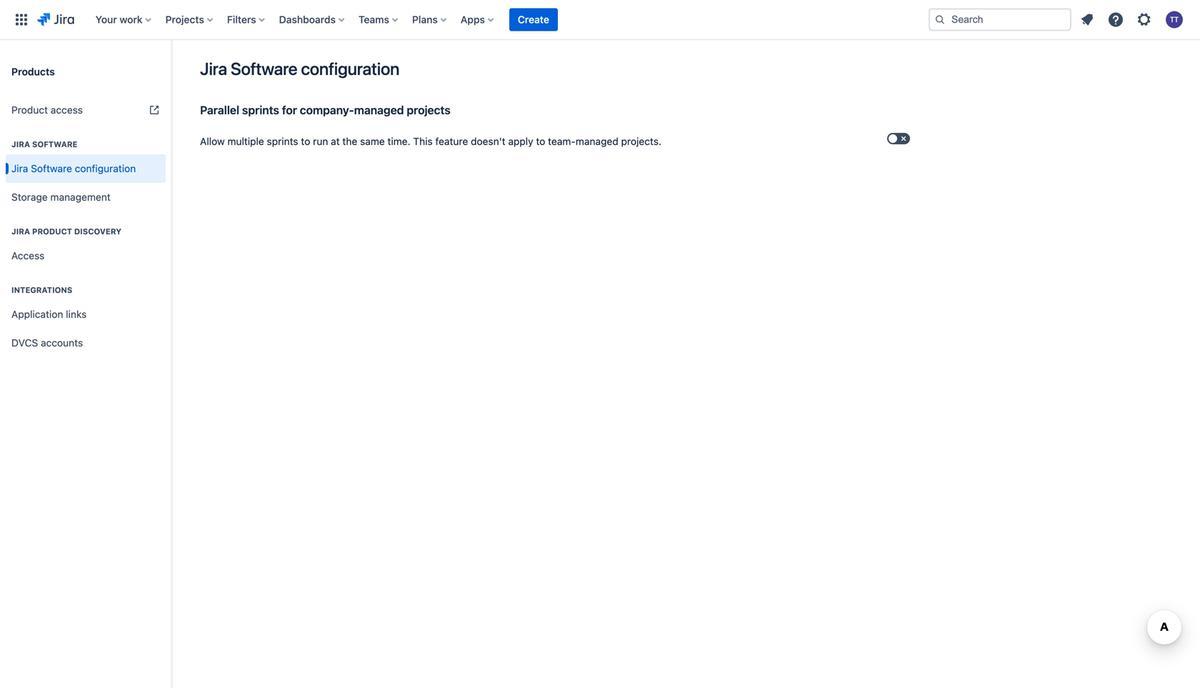 Task type: locate. For each thing, give the bounding box(es) containing it.
managed up same
[[354, 103, 404, 117]]

products
[[11, 66, 55, 77]]

0 vertical spatial jira software configuration
[[200, 59, 400, 79]]

team-
[[548, 135, 576, 147]]

0 horizontal spatial to
[[301, 135, 310, 147]]

your work button
[[91, 8, 157, 31]]

0 horizontal spatial jira software configuration
[[11, 163, 136, 174]]

jira
[[200, 59, 227, 79], [11, 140, 30, 149], [11, 163, 28, 174], [11, 227, 30, 236]]

1 vertical spatial jira software configuration
[[11, 163, 136, 174]]

jira software
[[11, 140, 77, 149]]

teams
[[359, 14, 389, 25]]

1 vertical spatial managed
[[576, 135, 619, 147]]

1 vertical spatial configuration
[[75, 163, 136, 174]]

appswitcher icon image
[[13, 11, 30, 28]]

jira inside heading
[[11, 227, 30, 236]]

1 horizontal spatial to
[[536, 135, 546, 147]]

access
[[11, 250, 45, 262]]

1 horizontal spatial jira software configuration
[[200, 59, 400, 79]]

2 vertical spatial software
[[31, 163, 72, 174]]

jira software configuration down "jira software" 'heading'
[[11, 163, 136, 174]]

software inside 'heading'
[[32, 140, 77, 149]]

jira software configuration inside jira software 'group'
[[11, 163, 136, 174]]

management
[[50, 191, 111, 203]]

jira down product access in the left of the page
[[11, 140, 30, 149]]

application
[[11, 308, 63, 320]]

jira image
[[37, 11, 74, 28], [37, 11, 74, 28]]

configuration
[[301, 59, 400, 79], [75, 163, 136, 174]]

configuration up "company-"
[[301, 59, 400, 79]]

software up for
[[231, 59, 298, 79]]

jira inside 'heading'
[[11, 140, 30, 149]]

dvcs accounts
[[11, 337, 83, 349]]

help image
[[1108, 11, 1125, 28]]

company-
[[300, 103, 354, 117]]

apps
[[461, 14, 485, 25]]

to
[[301, 135, 310, 147], [536, 135, 546, 147]]

product up access
[[32, 227, 72, 236]]

storage management link
[[6, 183, 166, 212]]

banner
[[0, 0, 1201, 40]]

jira up access
[[11, 227, 30, 236]]

jira software group
[[6, 124, 166, 216]]

at
[[331, 135, 340, 147]]

jira for jira software 'group'
[[11, 140, 30, 149]]

same
[[360, 135, 385, 147]]

multiple
[[228, 135, 264, 147]]

allow
[[200, 135, 225, 147]]

storage management
[[11, 191, 111, 203]]

this
[[413, 135, 433, 147]]

work
[[120, 14, 143, 25]]

jira up storage
[[11, 163, 28, 174]]

0 horizontal spatial configuration
[[75, 163, 136, 174]]

0 vertical spatial managed
[[354, 103, 404, 117]]

filters button
[[223, 8, 271, 31]]

dvcs accounts link
[[6, 329, 166, 357]]

product
[[11, 104, 48, 116], [32, 227, 72, 236]]

software down product access in the left of the page
[[32, 140, 77, 149]]

0 vertical spatial configuration
[[301, 59, 400, 79]]

2 to from the left
[[536, 135, 546, 147]]

0 horizontal spatial managed
[[354, 103, 404, 117]]

filters
[[227, 14, 256, 25]]

1 vertical spatial product
[[32, 227, 72, 236]]

doesn't
[[471, 135, 506, 147]]

sprints left for
[[242, 103, 279, 117]]

your profile and settings image
[[1167, 11, 1184, 28]]

1 vertical spatial software
[[32, 140, 77, 149]]

product inside heading
[[32, 227, 72, 236]]

configuration down "jira software" 'heading'
[[75, 163, 136, 174]]

product left the access
[[11, 104, 48, 116]]

software down jira software
[[31, 163, 72, 174]]

parallel sprints for company-managed projects
[[200, 103, 451, 117]]

jira software configuration
[[200, 59, 400, 79], [11, 163, 136, 174]]

managed
[[354, 103, 404, 117], [576, 135, 619, 147]]

settings image
[[1136, 11, 1154, 28]]

to right apply
[[536, 135, 546, 147]]

sprints down for
[[267, 135, 298, 147]]

jira software configuration up for
[[200, 59, 400, 79]]

managed left projects.
[[576, 135, 619, 147]]

to left the run
[[301, 135, 310, 147]]

links
[[66, 308, 87, 320]]

dashboards button
[[275, 8, 350, 31]]

apply
[[508, 135, 534, 147]]

sprints
[[242, 103, 279, 117], [267, 135, 298, 147]]

software
[[231, 59, 298, 79], [32, 140, 77, 149], [31, 163, 72, 174]]

integrations
[[11, 286, 72, 295]]

create button
[[510, 8, 558, 31]]

dvcs
[[11, 337, 38, 349]]

jira software configuration link
[[6, 154, 166, 183]]

allow multiple sprints to run at the same time. this feature doesn't apply to team-managed projects.
[[200, 135, 662, 147]]



Task type: vqa. For each thing, say whether or not it's contained in the screenshot.
the in on the left top
no



Task type: describe. For each thing, give the bounding box(es) containing it.
access link
[[6, 242, 166, 270]]

dashboards
[[279, 14, 336, 25]]

your work
[[96, 14, 143, 25]]

notifications image
[[1079, 11, 1096, 28]]

projects.
[[622, 135, 662, 147]]

the
[[343, 135, 358, 147]]

sidebar navigation image
[[156, 57, 187, 86]]

discovery
[[74, 227, 122, 236]]

product access
[[11, 104, 83, 116]]

apps button
[[457, 8, 500, 31]]

software for jira software 'group'
[[32, 140, 77, 149]]

search image
[[935, 14, 946, 25]]

Search field
[[929, 8, 1072, 31]]

1 horizontal spatial managed
[[576, 135, 619, 147]]

plans
[[412, 14, 438, 25]]

create
[[518, 14, 550, 25]]

jira for jira software configuration link on the top left of page
[[11, 163, 28, 174]]

1 horizontal spatial configuration
[[301, 59, 400, 79]]

projects
[[166, 14, 204, 25]]

jira for jira product discovery group
[[11, 227, 30, 236]]

0 vertical spatial sprints
[[242, 103, 279, 117]]

storage
[[11, 191, 48, 203]]

jira up parallel
[[200, 59, 227, 79]]

application links
[[11, 308, 87, 320]]

access
[[51, 104, 83, 116]]

integrations group
[[6, 270, 166, 362]]

software for jira software configuration link on the top left of page
[[31, 163, 72, 174]]

1 to from the left
[[301, 135, 310, 147]]

primary element
[[9, 0, 918, 40]]

1 vertical spatial sprints
[[267, 135, 298, 147]]

parallel
[[200, 103, 239, 117]]

jira product discovery group
[[6, 212, 166, 274]]

jira software heading
[[6, 139, 166, 150]]

teams button
[[355, 8, 404, 31]]

your
[[96, 14, 117, 25]]

projects button
[[161, 8, 219, 31]]

product access link
[[6, 96, 166, 124]]

time.
[[388, 135, 411, 147]]

application links link
[[6, 300, 166, 329]]

jira product discovery heading
[[6, 226, 166, 237]]

configuration inside jira software 'group'
[[75, 163, 136, 174]]

0 vertical spatial product
[[11, 104, 48, 116]]

run
[[313, 135, 328, 147]]

plans button
[[408, 8, 452, 31]]

accounts
[[41, 337, 83, 349]]

jira product discovery
[[11, 227, 122, 236]]

feature
[[436, 135, 468, 147]]

integrations heading
[[6, 284, 166, 296]]

for
[[282, 103, 297, 117]]

0 vertical spatial software
[[231, 59, 298, 79]]

banner containing your work
[[0, 0, 1201, 40]]

projects
[[407, 103, 451, 117]]



